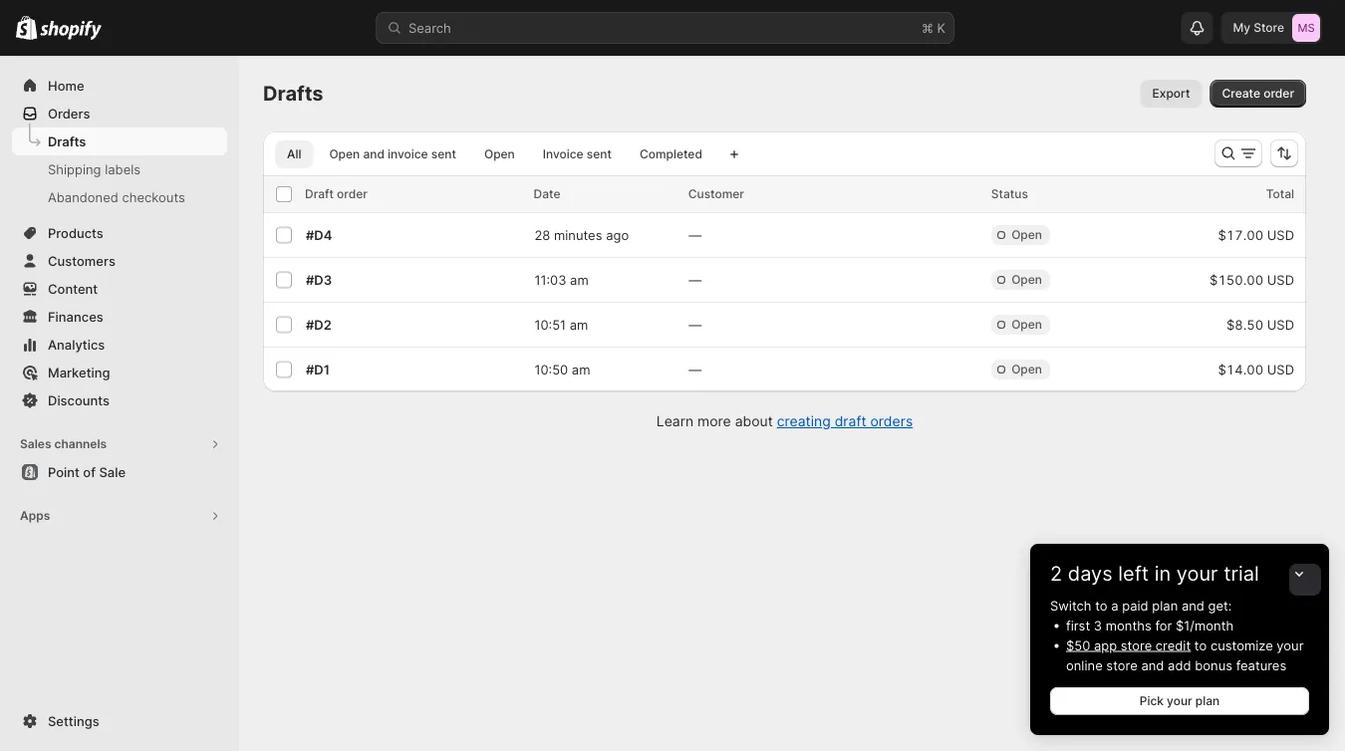 Task type: vqa. For each thing, say whether or not it's contained in the screenshot.


Task type: locate. For each thing, give the bounding box(es) containing it.
in
[[1155, 562, 1171, 586]]

all button
[[275, 141, 313, 168]]

— for 10:50 am
[[689, 362, 702, 377]]

drafts down orders
[[48, 134, 86, 149]]

0 horizontal spatial sent
[[431, 147, 456, 161]]

customer
[[688, 187, 744, 201]]

marketing link
[[12, 359, 227, 387]]

your right pick
[[1167, 694, 1193, 709]]

1 horizontal spatial order
[[1264, 86, 1295, 101]]

draft
[[835, 413, 867, 430]]

10:50 am
[[535, 362, 590, 377]]

2 days left in your trial
[[1050, 562, 1259, 586]]

paid
[[1122, 598, 1149, 613]]

#d3 link
[[306, 272, 332, 288]]

1 vertical spatial and
[[1182, 598, 1205, 613]]

ago
[[606, 227, 629, 243]]

and left invoice
[[363, 147, 385, 161]]

plan up for
[[1152, 598, 1178, 613]]

— for 10:51 am
[[689, 317, 702, 332]]

2 sent from the left
[[587, 147, 612, 161]]

2 — from the top
[[689, 272, 702, 288]]

3 usd from the top
[[1267, 317, 1295, 332]]

and for switch
[[1182, 598, 1205, 613]]

order right draft
[[337, 187, 368, 201]]

point of sale button
[[0, 458, 239, 486]]

store down months
[[1121, 638, 1152, 653]]

4 usd from the top
[[1267, 362, 1295, 377]]

store down $50 app store credit "link"
[[1107, 658, 1138, 673]]

usd right the $8.50
[[1267, 317, 1295, 332]]

point of sale
[[48, 464, 126, 480]]

plan down bonus
[[1196, 694, 1220, 709]]

order right create
[[1264, 86, 1295, 101]]

credit
[[1156, 638, 1191, 653]]

your inside to customize your online store and add bonus features
[[1277, 638, 1304, 653]]

sales
[[20, 437, 51, 451]]

sale
[[99, 464, 126, 480]]

to inside to customize your online store and add bonus features
[[1195, 638, 1207, 653]]

usd right $150.00
[[1267, 272, 1295, 288]]

$17.00
[[1218, 227, 1264, 243]]

$14.00
[[1218, 362, 1264, 377]]

days
[[1068, 562, 1113, 586]]

drafts link
[[12, 128, 227, 155]]

add
[[1168, 658, 1191, 673]]

left
[[1118, 562, 1149, 586]]

0 vertical spatial your
[[1177, 562, 1218, 586]]

usd for $150.00 usd
[[1267, 272, 1295, 288]]

3 — from the top
[[689, 317, 702, 332]]

open for 10:50 am
[[1012, 362, 1042, 377]]

shopify image
[[16, 16, 37, 40], [40, 20, 102, 40]]

sales channels button
[[12, 431, 227, 458]]

home
[[48, 78, 84, 93]]

abandoned checkouts
[[48, 189, 185, 205]]

sent
[[431, 147, 456, 161], [587, 147, 612, 161]]

0 horizontal spatial order
[[337, 187, 368, 201]]

discounts
[[48, 393, 110, 408]]

2 vertical spatial and
[[1141, 658, 1164, 673]]

plan
[[1152, 598, 1178, 613], [1196, 694, 1220, 709]]

store
[[1121, 638, 1152, 653], [1107, 658, 1138, 673]]

2 horizontal spatial and
[[1182, 598, 1205, 613]]

usd for $14.00 usd
[[1267, 362, 1295, 377]]

0 vertical spatial plan
[[1152, 598, 1178, 613]]

invoice
[[388, 147, 428, 161]]

checkouts
[[122, 189, 185, 205]]

sent right invoice
[[431, 147, 456, 161]]

10:51 am
[[535, 317, 588, 332]]

your right in
[[1177, 562, 1218, 586]]

1 usd from the top
[[1267, 227, 1295, 243]]

1 vertical spatial to
[[1195, 638, 1207, 653]]

1 horizontal spatial drafts
[[263, 81, 323, 106]]

1 horizontal spatial to
[[1195, 638, 1207, 653]]

trial
[[1224, 562, 1259, 586]]

your inside dropdown button
[[1177, 562, 1218, 586]]

sent right "invoice" on the left of the page
[[587, 147, 612, 161]]

usd
[[1267, 227, 1295, 243], [1267, 272, 1295, 288], [1267, 317, 1295, 332], [1267, 362, 1295, 377]]

open for 28 minutes ago
[[1012, 228, 1042, 242]]

apps button
[[12, 502, 227, 530]]

0 horizontal spatial drafts
[[48, 134, 86, 149]]

2 usd from the top
[[1267, 272, 1295, 288]]

1 vertical spatial store
[[1107, 658, 1138, 673]]

usd right the $17.00
[[1267, 227, 1295, 243]]

learn
[[657, 413, 694, 430]]

open and invoice sent link
[[317, 141, 468, 168]]

months
[[1106, 618, 1152, 633]]

draft order
[[305, 187, 368, 201]]

usd right the $14.00
[[1267, 362, 1295, 377]]

drafts up all
[[263, 81, 323, 106]]

0 vertical spatial and
[[363, 147, 385, 161]]

0 horizontal spatial to
[[1095, 598, 1108, 613]]

pick
[[1140, 694, 1164, 709]]

1 — from the top
[[689, 227, 702, 243]]

more
[[698, 413, 731, 430]]

usd for $17.00 usd
[[1267, 227, 1295, 243]]

open
[[329, 147, 360, 161], [484, 147, 515, 161], [1012, 228, 1042, 242], [1012, 273, 1042, 287], [1012, 317, 1042, 332], [1012, 362, 1042, 377]]

point
[[48, 464, 80, 480]]

products
[[48, 225, 103, 241]]

and left add
[[1141, 658, 1164, 673]]

app
[[1094, 638, 1117, 653]]

settings
[[48, 714, 99, 729]]

k
[[937, 20, 946, 35]]

4 — from the top
[[689, 362, 702, 377]]

drafts
[[263, 81, 323, 106], [48, 134, 86, 149]]

creating
[[777, 413, 831, 430]]

your
[[1177, 562, 1218, 586], [1277, 638, 1304, 653], [1167, 694, 1193, 709]]

0 vertical spatial drafts
[[263, 81, 323, 106]]

invoice sent
[[543, 147, 612, 161]]

1 horizontal spatial plan
[[1196, 694, 1220, 709]]

$1/month
[[1176, 618, 1234, 633]]

switch
[[1050, 598, 1092, 613]]

discounts link
[[12, 387, 227, 415]]

$150.00 usd
[[1210, 272, 1295, 288]]

1 vertical spatial your
[[1277, 638, 1304, 653]]

minutes
[[554, 227, 602, 243]]

2 days left in your trial button
[[1030, 544, 1329, 586]]

apps
[[20, 509, 50, 523]]

settings link
[[12, 708, 227, 735]]

switch to a paid plan and get:
[[1050, 598, 1232, 613]]

and up $1/month
[[1182, 598, 1205, 613]]

0 vertical spatial order
[[1264, 86, 1295, 101]]

1 horizontal spatial sent
[[587, 147, 612, 161]]

and inside to customize your online store and add bonus features
[[1141, 658, 1164, 673]]

0 horizontal spatial and
[[363, 147, 385, 161]]

1 vertical spatial order
[[337, 187, 368, 201]]

0 vertical spatial store
[[1121, 638, 1152, 653]]

to down $1/month
[[1195, 638, 1207, 653]]

tab list
[[271, 140, 718, 168]]

to left a
[[1095, 598, 1108, 613]]

orders link
[[12, 100, 227, 128]]

create order link
[[1210, 80, 1306, 108]]

to
[[1095, 598, 1108, 613], [1195, 638, 1207, 653]]

export
[[1153, 86, 1190, 101]]

content
[[48, 281, 98, 296]]

— for 28 minutes ago
[[689, 227, 702, 243]]

1 vertical spatial drafts
[[48, 134, 86, 149]]

0 horizontal spatial plan
[[1152, 598, 1178, 613]]

1 vertical spatial plan
[[1196, 694, 1220, 709]]

— for 11:03 am
[[689, 272, 702, 288]]

1 horizontal spatial and
[[1141, 658, 1164, 673]]

your up features
[[1277, 638, 1304, 653]]



Task type: describe. For each thing, give the bounding box(es) containing it.
⌘ k
[[922, 20, 946, 35]]

shipping labels link
[[12, 155, 227, 183]]

orders
[[48, 106, 90, 121]]

online
[[1066, 658, 1103, 673]]

$8.50 usd
[[1227, 317, 1295, 332]]

all
[[287, 147, 301, 161]]

2
[[1050, 562, 1062, 586]]

of
[[83, 464, 96, 480]]

sales channels
[[20, 437, 107, 451]]

labels
[[105, 161, 141, 177]]

create
[[1222, 86, 1261, 101]]

pick your plan
[[1140, 694, 1220, 709]]

open link
[[472, 141, 527, 168]]

$50 app store credit
[[1066, 638, 1191, 653]]

2 vertical spatial your
[[1167, 694, 1193, 709]]

finances link
[[12, 303, 227, 331]]

1 sent from the left
[[431, 147, 456, 161]]

home link
[[12, 72, 227, 100]]

#d2
[[306, 317, 332, 332]]

0 horizontal spatial shopify image
[[16, 16, 37, 40]]

order for create order
[[1264, 86, 1295, 101]]

first
[[1066, 618, 1090, 633]]

content link
[[12, 275, 227, 303]]

drafts inside "link"
[[48, 134, 86, 149]]

0 vertical spatial to
[[1095, 598, 1108, 613]]

order for draft order
[[337, 187, 368, 201]]

2 days left in your trial element
[[1030, 596, 1329, 735]]

creating draft orders link
[[777, 413, 913, 430]]

#d2 link
[[306, 317, 332, 332]]

create order
[[1222, 86, 1295, 101]]

my store
[[1233, 20, 1285, 35]]

#d4
[[306, 227, 332, 243]]

shipping labels
[[48, 161, 141, 177]]

customize
[[1211, 638, 1273, 653]]

store
[[1254, 20, 1285, 35]]

usd for $8.50 usd
[[1267, 317, 1295, 332]]

my
[[1233, 20, 1251, 35]]

#d4 link
[[306, 227, 332, 243]]

customers
[[48, 253, 116, 269]]

bonus
[[1195, 658, 1233, 673]]

my store image
[[1293, 14, 1320, 42]]

open for 10:51 am
[[1012, 317, 1042, 332]]

about
[[735, 413, 773, 430]]

⌘
[[922, 20, 934, 35]]

a
[[1111, 598, 1119, 613]]

$17.00 usd
[[1218, 227, 1295, 243]]

customers link
[[12, 247, 227, 275]]

$50
[[1066, 638, 1091, 653]]

shipping
[[48, 161, 101, 177]]

$14.00 usd
[[1218, 362, 1295, 377]]

analytics link
[[12, 331, 227, 359]]

invoice
[[543, 147, 584, 161]]

and for to
[[1141, 658, 1164, 673]]

invoice sent link
[[531, 141, 624, 168]]

status
[[991, 187, 1028, 201]]

point of sale link
[[12, 458, 227, 486]]

1 horizontal spatial shopify image
[[40, 20, 102, 40]]

store inside to customize your online store and add bonus features
[[1107, 658, 1138, 673]]

export button
[[1141, 80, 1202, 108]]

orders
[[870, 413, 913, 430]]

analytics
[[48, 337, 105, 352]]

tab list containing all
[[271, 140, 718, 168]]

completed
[[640, 147, 702, 161]]

28
[[535, 227, 550, 243]]

first 3 months for $1/month
[[1066, 618, 1234, 633]]

date
[[534, 187, 561, 201]]

pick your plan link
[[1050, 688, 1309, 716]]

to customize your online store and add bonus features
[[1066, 638, 1304, 673]]

draft
[[305, 187, 334, 201]]

$8.50
[[1227, 317, 1264, 332]]

get:
[[1208, 598, 1232, 613]]

#d1
[[306, 362, 330, 377]]

open for 11:03 am
[[1012, 273, 1042, 287]]

search
[[409, 20, 451, 35]]

learn more about creating draft orders
[[657, 413, 913, 430]]

finances
[[48, 309, 103, 324]]

features
[[1236, 658, 1287, 673]]

$150.00
[[1210, 272, 1264, 288]]



